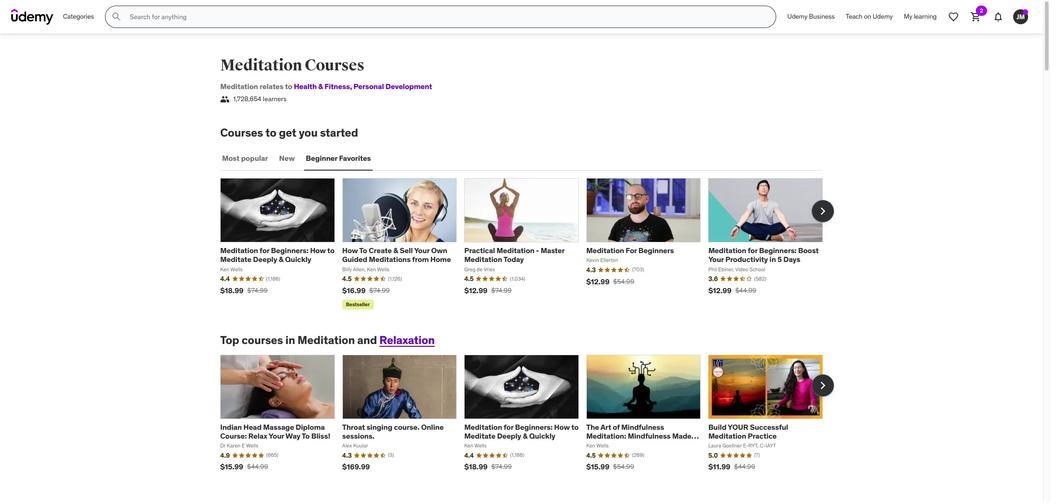 Task type: describe. For each thing, give the bounding box(es) containing it.
learners
[[263, 95, 287, 103]]

days
[[784, 255, 801, 264]]

indian
[[220, 423, 242, 432]]

today
[[504, 255, 524, 264]]

of
[[613, 423, 620, 432]]

and
[[357, 333, 377, 348]]

carousel element containing meditation for beginners: how to meditate deeply & quickly
[[220, 178, 835, 312]]

practical
[[465, 246, 495, 255]]

health
[[294, 82, 317, 91]]

how inside how to create & sell your own guided meditations from home
[[342, 246, 358, 255]]

you
[[299, 126, 318, 140]]

meditation inside build your successful meditation practice
[[709, 432, 747, 441]]

from
[[412, 255, 429, 264]]

udemy inside teach on udemy link
[[873, 12, 893, 21]]

beginners: inside meditation for beginners: boost your productivity in 5 days
[[760, 246, 797, 255]]

create
[[369, 246, 392, 255]]

shopping cart with 2 items image
[[971, 11, 982, 22]]

teach on udemy link
[[841, 6, 899, 28]]

popular
[[241, 154, 268, 163]]

indian head massage diploma course: relax your way to bliss! link
[[220, 423, 330, 441]]

notifications image
[[993, 11, 1005, 22]]

1,728,654 learners
[[233, 95, 287, 103]]

my learning
[[905, 12, 937, 21]]

head
[[244, 423, 262, 432]]

jm link
[[1010, 6, 1033, 28]]

how to create & sell your own guided meditations from home link
[[342, 246, 451, 264]]

practice
[[748, 432, 777, 441]]

meditation for beginners
[[587, 246, 674, 255]]

courses to get you started
[[220, 126, 358, 140]]

jm
[[1017, 12, 1026, 21]]

new button
[[277, 147, 297, 170]]

to left the
[[572, 423, 579, 432]]

throat
[[342, 423, 365, 432]]

teach on udemy
[[846, 12, 893, 21]]

udemy business link
[[782, 6, 841, 28]]

next image
[[816, 378, 831, 393]]

your inside how to create & sell your own guided meditations from home
[[414, 246, 430, 255]]

get
[[279, 126, 297, 140]]

relax
[[248, 432, 267, 441]]

the
[[587, 423, 599, 432]]

relaxation link
[[380, 333, 435, 348]]

your
[[728, 423, 749, 432]]

carousel element containing indian head massage diploma course: relax your way to bliss!
[[220, 355, 835, 479]]

own
[[431, 246, 447, 255]]

how for the bottom meditation for beginners: how to meditate deeply & quickly link
[[554, 423, 570, 432]]

most popular
[[222, 154, 268, 163]]

meditation for beginners: boost your productivity in 5 days link
[[709, 246, 819, 264]]

learning
[[914, 12, 937, 21]]

relates
[[260, 82, 284, 91]]

1 vertical spatial meditation for beginners: how to meditate deeply & quickly link
[[465, 423, 579, 441]]

1,728,654
[[233, 95, 261, 103]]

meditations
[[369, 255, 411, 264]]

0 horizontal spatial beginners:
[[271, 246, 309, 255]]

0 vertical spatial courses
[[305, 56, 365, 75]]

meditation courses
[[220, 56, 365, 75]]

build
[[709, 423, 727, 432]]

to left health
[[285, 82, 292, 91]]

top
[[220, 333, 239, 348]]

2
[[980, 7, 984, 14]]

art
[[601, 423, 612, 432]]

singing
[[367, 423, 393, 432]]

categories
[[63, 12, 94, 21]]

wishlist image
[[948, 11, 960, 22]]

0 horizontal spatial courses
[[220, 126, 263, 140]]

health & fitness link
[[294, 82, 350, 91]]

most
[[222, 154, 240, 163]]

your inside meditation for beginners: boost your productivity in 5 days
[[709, 255, 724, 264]]

for for meditation for beginners: boost your productivity in 5 days 'link'
[[748, 246, 758, 255]]

development
[[386, 82, 432, 91]]

indian head massage diploma course: relax your way to bliss!
[[220, 423, 330, 441]]

1 vertical spatial meditation for beginners: how to meditate deeply & quickly
[[465, 423, 579, 441]]

beginner favorites
[[306, 154, 371, 163]]

udemy image
[[11, 9, 54, 25]]

online
[[421, 423, 444, 432]]

teach
[[846, 12, 863, 21]]

practical meditation - master meditation today link
[[465, 246, 565, 264]]

meditate for the bottom meditation for beginners: how to meditate deeply & quickly link
[[465, 432, 496, 441]]

throat singing course. online sessions. link
[[342, 423, 444, 441]]

favorites
[[339, 154, 371, 163]]

udemy inside udemy business link
[[788, 12, 808, 21]]

submit search image
[[111, 11, 122, 22]]

simple
[[587, 441, 611, 450]]

top courses in meditation and relaxation
[[220, 333, 435, 348]]

deeply for the bottom meditation for beginners: how to meditate deeply & quickly link
[[497, 432, 522, 441]]

course.
[[394, 423, 420, 432]]

mindfulness left made
[[628, 432, 671, 441]]

new
[[279, 154, 295, 163]]

build your successful meditation practice
[[709, 423, 789, 441]]

0 horizontal spatial in
[[286, 333, 295, 348]]

for for the bottom meditation for beginners: how to meditate deeply & quickly link
[[504, 423, 514, 432]]

the art of mindfulness meditation:  mindfulness made simple
[[587, 423, 692, 450]]

home
[[431, 255, 451, 264]]

meditate for meditation for beginners: how to meditate deeply & quickly link to the top
[[220, 255, 252, 264]]

to inside indian head massage diploma course: relax your way to bliss!
[[302, 432, 310, 441]]

personal
[[354, 82, 384, 91]]

course:
[[220, 432, 247, 441]]



Task type: vqa. For each thing, say whether or not it's contained in the screenshot.
6
no



Task type: locate. For each thing, give the bounding box(es) containing it.
meditation for beginners: how to meditate deeply & quickly link
[[220, 246, 335, 264], [465, 423, 579, 441]]

build your successful meditation practice link
[[709, 423, 789, 441]]

practical meditation - master meditation today
[[465, 246, 565, 264]]

1 horizontal spatial quickly
[[529, 432, 556, 441]]

0 vertical spatial meditate
[[220, 255, 252, 264]]

meditate
[[220, 255, 252, 264], [465, 432, 496, 441]]

in right courses on the left of the page
[[286, 333, 295, 348]]

to inside how to create & sell your own guided meditations from home
[[359, 246, 367, 255]]

udemy left business
[[788, 12, 808, 21]]

quickly for the bottom meditation for beginners: how to meditate deeply & quickly link
[[529, 432, 556, 441]]

1 horizontal spatial beginners:
[[515, 423, 553, 432]]

0 horizontal spatial to
[[302, 432, 310, 441]]

0 horizontal spatial meditation for beginners: how to meditate deeply & quickly
[[220, 246, 335, 264]]

meditation for beginners link
[[587, 246, 674, 255]]

1 vertical spatial courses
[[220, 126, 263, 140]]

next image
[[816, 204, 831, 219]]

quickly
[[285, 255, 311, 264], [529, 432, 556, 441]]

diploma
[[296, 423, 325, 432]]

1 carousel element from the top
[[220, 178, 835, 312]]

2 horizontal spatial how
[[554, 423, 570, 432]]

sell
[[400, 246, 413, 255]]

beginners
[[639, 246, 674, 255]]

most popular button
[[220, 147, 270, 170]]

quickly for meditation for beginners: how to meditate deeply & quickly link to the top
[[285, 255, 311, 264]]

0 vertical spatial meditation for beginners: how to meditate deeply & quickly link
[[220, 246, 335, 264]]

1 vertical spatial carousel element
[[220, 355, 835, 479]]

in
[[770, 255, 776, 264], [286, 333, 295, 348]]

to left get
[[266, 126, 277, 140]]

on
[[865, 12, 872, 21]]

&
[[318, 82, 323, 91], [394, 246, 398, 255], [279, 255, 284, 264], [523, 432, 528, 441]]

to
[[359, 246, 367, 255], [302, 432, 310, 441]]

my learning link
[[899, 6, 943, 28]]

1 udemy from the left
[[788, 12, 808, 21]]

carousel element
[[220, 178, 835, 312], [220, 355, 835, 479]]

massage
[[263, 423, 294, 432]]

0 vertical spatial carousel element
[[220, 178, 835, 312]]

how to create & sell your own guided meditations from home
[[342, 246, 451, 264]]

the art of mindfulness meditation:  mindfulness made simple link
[[587, 423, 699, 450]]

0 horizontal spatial your
[[269, 432, 284, 441]]

relaxation
[[380, 333, 435, 348]]

1 horizontal spatial to
[[359, 246, 367, 255]]

your left the productivity
[[709, 255, 724, 264]]

-
[[536, 246, 539, 255]]

1 horizontal spatial how
[[342, 246, 358, 255]]

you have alerts image
[[1023, 9, 1029, 15]]

0 horizontal spatial quickly
[[285, 255, 311, 264]]

1 horizontal spatial your
[[414, 246, 430, 255]]

0 horizontal spatial meditate
[[220, 255, 252, 264]]

successful
[[750, 423, 789, 432]]

to
[[285, 82, 292, 91], [266, 126, 277, 140], [327, 246, 335, 255], [572, 423, 579, 432]]

how
[[310, 246, 326, 255], [342, 246, 358, 255], [554, 423, 570, 432]]

2 link
[[965, 6, 988, 28]]

your right sell
[[414, 246, 430, 255]]

deeply
[[253, 255, 277, 264], [497, 432, 522, 441]]

bliss!
[[311, 432, 330, 441]]

beginner
[[306, 154, 338, 163]]

0 vertical spatial deeply
[[253, 255, 277, 264]]

how for meditation for beginners: how to meditate deeply & quickly link to the top
[[310, 246, 326, 255]]

how left guided
[[310, 246, 326, 255]]

meditation relates to health & fitness personal development
[[220, 82, 432, 91]]

in inside meditation for beginners: boost your productivity in 5 days
[[770, 255, 776, 264]]

for
[[626, 246, 637, 255]]

how left the
[[554, 423, 570, 432]]

1 vertical spatial quickly
[[529, 432, 556, 441]]

your inside indian head massage diploma course: relax your way to bliss!
[[269, 432, 284, 441]]

1 horizontal spatial in
[[770, 255, 776, 264]]

1 vertical spatial in
[[286, 333, 295, 348]]

& inside how to create & sell your own guided meditations from home
[[394, 246, 398, 255]]

meditation
[[220, 56, 302, 75], [220, 82, 258, 91], [220, 246, 258, 255], [497, 246, 535, 255], [587, 246, 625, 255], [709, 246, 747, 255], [465, 255, 502, 264], [298, 333, 355, 348], [465, 423, 502, 432], [709, 432, 747, 441]]

mindfulness
[[622, 423, 665, 432], [628, 432, 671, 441]]

productivity
[[726, 255, 768, 264]]

0 horizontal spatial meditation for beginners: how to meditate deeply & quickly link
[[220, 246, 335, 264]]

mindfulness right of
[[622, 423, 665, 432]]

deeply for meditation for beginners: how to meditate deeply & quickly link to the top
[[253, 255, 277, 264]]

1 horizontal spatial meditation for beginners: how to meditate deeply & quickly
[[465, 423, 579, 441]]

Search for anything text field
[[128, 9, 765, 25]]

meditation for beginners: boost your productivity in 5 days
[[709, 246, 819, 264]]

boost
[[799, 246, 819, 255]]

udemy right on
[[873, 12, 893, 21]]

2 horizontal spatial your
[[709, 255, 724, 264]]

to left guided
[[327, 246, 335, 255]]

2 carousel element from the top
[[220, 355, 835, 479]]

0 horizontal spatial how
[[310, 246, 326, 255]]

courses
[[305, 56, 365, 75], [220, 126, 263, 140]]

master
[[541, 246, 565, 255]]

way
[[286, 432, 301, 441]]

1 vertical spatial to
[[302, 432, 310, 441]]

courses up the most popular
[[220, 126, 263, 140]]

0 vertical spatial to
[[359, 246, 367, 255]]

udemy business
[[788, 12, 835, 21]]

meditation inside meditation for beginners: boost your productivity in 5 days
[[709, 246, 747, 255]]

made
[[673, 432, 692, 441]]

to right way
[[302, 432, 310, 441]]

1 horizontal spatial meditation for beginners: how to meditate deeply & quickly link
[[465, 423, 579, 441]]

0 horizontal spatial for
[[260, 246, 270, 255]]

1 vertical spatial meditate
[[465, 432, 496, 441]]

fitness
[[325, 82, 350, 91]]

2 horizontal spatial beginners:
[[760, 246, 797, 255]]

your
[[414, 246, 430, 255], [709, 255, 724, 264], [269, 432, 284, 441]]

1 vertical spatial deeply
[[497, 432, 522, 441]]

how left create
[[342, 246, 358, 255]]

meditation:
[[587, 432, 627, 441]]

2 udemy from the left
[[873, 12, 893, 21]]

1 horizontal spatial udemy
[[873, 12, 893, 21]]

for for meditation for beginners: how to meditate deeply & quickly link to the top
[[260, 246, 270, 255]]

guided
[[342, 255, 368, 264]]

personal development link
[[350, 82, 432, 91]]

for inside meditation for beginners: boost your productivity in 5 days
[[748, 246, 758, 255]]

for
[[260, 246, 270, 255], [748, 246, 758, 255], [504, 423, 514, 432]]

started
[[320, 126, 358, 140]]

beginner favorites button
[[304, 147, 373, 170]]

1 horizontal spatial meditate
[[465, 432, 496, 441]]

throat singing course. online sessions.
[[342, 423, 444, 441]]

business
[[809, 12, 835, 21]]

0 horizontal spatial deeply
[[253, 255, 277, 264]]

sessions.
[[342, 432, 375, 441]]

0 vertical spatial meditation for beginners: how to meditate deeply & quickly
[[220, 246, 335, 264]]

categories button
[[57, 6, 100, 28]]

0 vertical spatial in
[[770, 255, 776, 264]]

beginners:
[[271, 246, 309, 255], [760, 246, 797, 255], [515, 423, 553, 432]]

small image
[[220, 95, 230, 104]]

courses
[[242, 333, 283, 348]]

0 vertical spatial quickly
[[285, 255, 311, 264]]

to left create
[[359, 246, 367, 255]]

your left way
[[269, 432, 284, 441]]

1 horizontal spatial deeply
[[497, 432, 522, 441]]

in left 5
[[770, 255, 776, 264]]

courses up fitness
[[305, 56, 365, 75]]

0 horizontal spatial udemy
[[788, 12, 808, 21]]

my
[[905, 12, 913, 21]]

5
[[778, 255, 782, 264]]

2 horizontal spatial for
[[748, 246, 758, 255]]

1 horizontal spatial for
[[504, 423, 514, 432]]

1 horizontal spatial courses
[[305, 56, 365, 75]]



